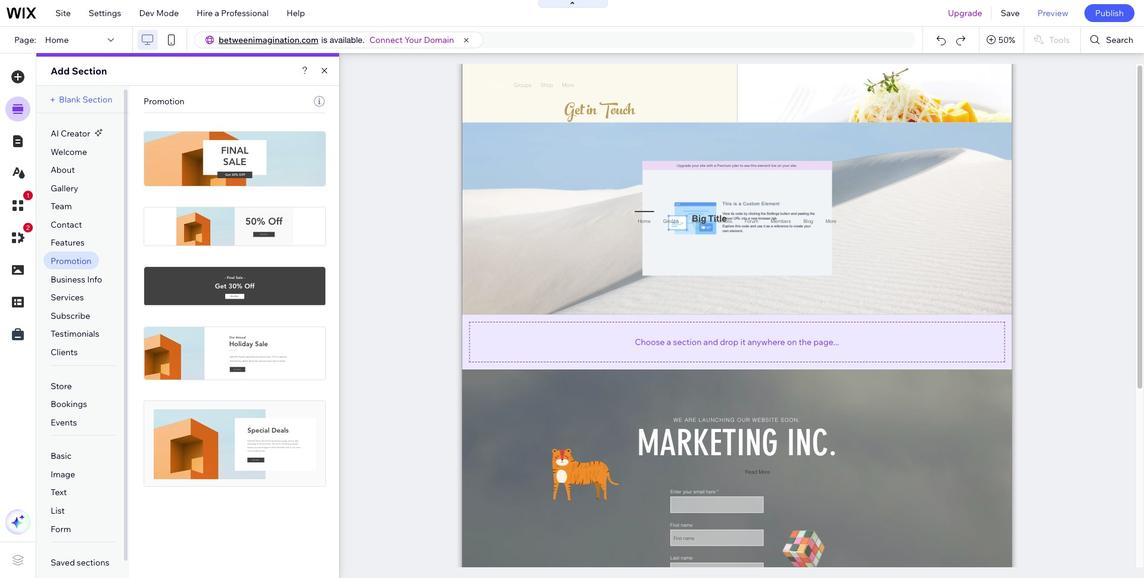 Task type: locate. For each thing, give the bounding box(es) containing it.
0 horizontal spatial promotion
[[51, 256, 92, 266]]

text
[[51, 487, 67, 498]]

dev mode
[[139, 8, 179, 18]]

and
[[704, 337, 718, 347]]

0 horizontal spatial a
[[215, 8, 219, 18]]

section up blank section
[[72, 65, 107, 77]]

1 horizontal spatial promotion
[[144, 96, 185, 107]]

promotion
[[144, 96, 185, 107], [51, 256, 92, 266]]

0 vertical spatial promotion
[[144, 96, 185, 107]]

list
[[51, 506, 65, 516]]

tools button
[[1025, 27, 1081, 53]]

1 vertical spatial section
[[83, 94, 113, 105]]

0 vertical spatial section
[[72, 65, 107, 77]]

team
[[51, 201, 72, 212]]

mode
[[156, 8, 179, 18]]

subscribe
[[51, 310, 90, 321]]

dev
[[139, 8, 154, 18]]

0 vertical spatial a
[[215, 8, 219, 18]]

section
[[72, 65, 107, 77], [83, 94, 113, 105]]

help
[[287, 8, 305, 18]]

testimonials
[[51, 329, 99, 339]]

search button
[[1082, 27, 1145, 53]]

a for section
[[667, 337, 671, 347]]

search
[[1107, 35, 1134, 45]]

image
[[51, 469, 75, 480]]

add section
[[51, 65, 107, 77]]

gallery
[[51, 183, 78, 194]]

drop
[[720, 337, 739, 347]]

section right blank
[[83, 94, 113, 105]]

business
[[51, 274, 85, 285]]

hire a professional
[[197, 8, 269, 18]]

preview button
[[1029, 0, 1078, 26]]

choose
[[635, 337, 665, 347]]

welcome
[[51, 146, 87, 157]]

a right hire
[[215, 8, 219, 18]]

tools
[[1050, 35, 1070, 45]]

settings
[[89, 8, 121, 18]]

store
[[51, 381, 72, 391]]

1
[[26, 192, 30, 199]]

professional
[[221, 8, 269, 18]]

publish button
[[1085, 4, 1135, 22]]

add
[[51, 65, 70, 77]]

a left section
[[667, 337, 671, 347]]

about
[[51, 165, 75, 175]]

services
[[51, 292, 84, 303]]

section
[[673, 337, 702, 347]]

basic
[[51, 451, 71, 462]]

contact
[[51, 219, 82, 230]]

a
[[215, 8, 219, 18], [667, 337, 671, 347]]

save button
[[992, 0, 1029, 26]]

features
[[51, 238, 85, 248]]

anywhere
[[748, 337, 785, 347]]

page...
[[814, 337, 840, 347]]

1 vertical spatial a
[[667, 337, 671, 347]]

ai creator
[[51, 128, 90, 139]]

events
[[51, 417, 77, 428]]

1 horizontal spatial a
[[667, 337, 671, 347]]



Task type: describe. For each thing, give the bounding box(es) containing it.
saved
[[51, 557, 75, 568]]

form
[[51, 524, 71, 534]]

50% button
[[980, 27, 1024, 53]]

1 vertical spatial promotion
[[51, 256, 92, 266]]

is
[[322, 35, 328, 45]]

section for blank section
[[83, 94, 113, 105]]

the
[[799, 337, 812, 347]]

your
[[405, 35, 422, 45]]

domain
[[424, 35, 454, 45]]

available.
[[330, 35, 365, 45]]

it
[[741, 337, 746, 347]]

section for add section
[[72, 65, 107, 77]]

business info
[[51, 274, 102, 285]]

upgrade
[[948, 8, 983, 18]]

home
[[45, 35, 69, 45]]

ai
[[51, 128, 59, 139]]

hire
[[197, 8, 213, 18]]

creator
[[61, 128, 90, 139]]

50%
[[999, 35, 1016, 45]]

betweenimagination.com
[[219, 35, 319, 45]]

blank
[[59, 94, 81, 105]]

2
[[26, 224, 30, 231]]

on
[[787, 337, 797, 347]]

1 button
[[5, 191, 33, 218]]

site
[[55, 8, 71, 18]]

clients
[[51, 347, 78, 358]]

info
[[87, 274, 102, 285]]

saved sections
[[51, 557, 109, 568]]

publish
[[1096, 8, 1124, 18]]

connect
[[370, 35, 403, 45]]

bookings
[[51, 399, 87, 410]]

sections
[[77, 557, 109, 568]]

2 button
[[5, 223, 33, 250]]

is available. connect your domain
[[322, 35, 454, 45]]

save
[[1001, 8, 1020, 18]]

preview
[[1038, 8, 1069, 18]]

blank section
[[59, 94, 113, 105]]

choose a section and drop it anywhere on the page...
[[635, 337, 840, 347]]

a for professional
[[215, 8, 219, 18]]



Task type: vqa. For each thing, say whether or not it's contained in the screenshot.
Saved sections
yes



